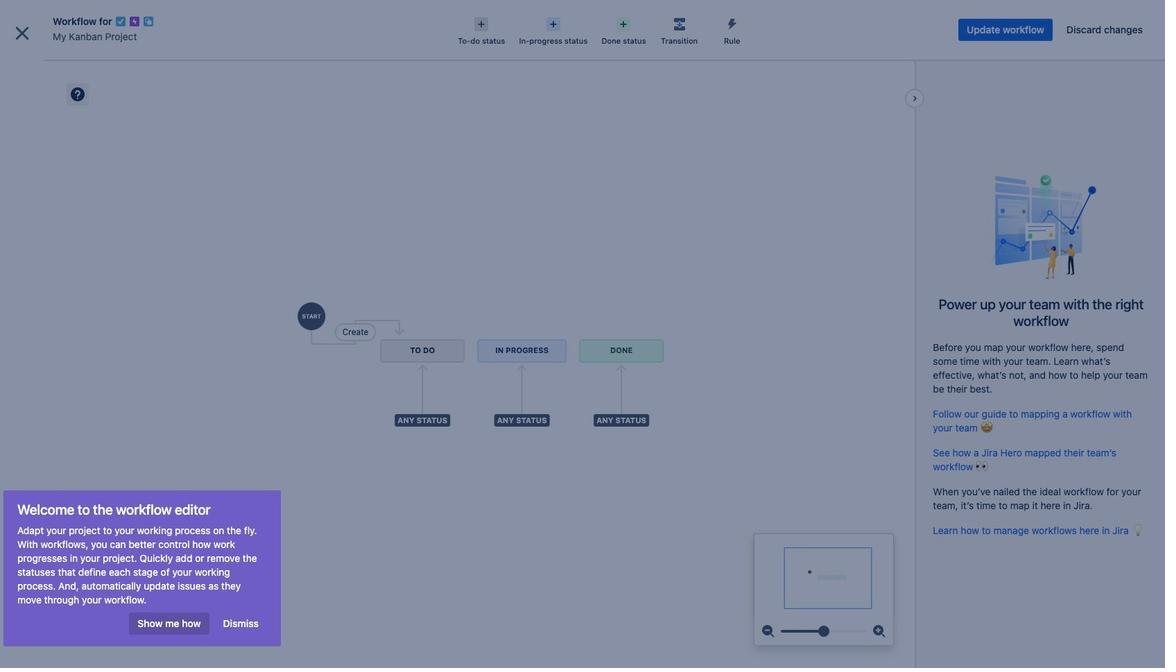 Task type: describe. For each thing, give the bounding box(es) containing it.
2 list item from the left
[[453, 0, 495, 39]]

collapse image
[[907, 90, 924, 107]]

Search field
[[902, 8, 1041, 30]]

zoom out image
[[761, 623, 777, 640]]

4 list item from the left
[[552, 0, 599, 39]]

1 horizontal spatial list
[[1044, 7, 1157, 32]]

close workflow editor image
[[11, 22, 33, 44]]

how to use the workflow diagram image
[[69, 86, 86, 103]]

3 list item from the left
[[501, 0, 541, 39]]



Task type: vqa. For each thing, say whether or not it's contained in the screenshot.
"tab panel"
no



Task type: locate. For each thing, give the bounding box(es) containing it.
banner
[[0, 0, 1166, 39]]

Zoom level range field
[[782, 618, 868, 645]]

you're in the workflow viewfinder, use the arrow keys to move it element
[[755, 534, 894, 618]]

jira software image
[[36, 11, 129, 27], [36, 11, 129, 27]]

sidebar element
[[0, 39, 167, 668]]

main content
[[0, 39, 1166, 668]]

1 list item from the left
[[146, 0, 208, 39]]

None search field
[[902, 8, 1041, 30]]

dialog
[[0, 0, 1166, 668]]

0 horizontal spatial list
[[143, 0, 819, 39]]

list
[[143, 0, 819, 39], [1044, 7, 1157, 32]]

zoom in image
[[872, 623, 888, 640]]

list item
[[146, 0, 208, 39], [453, 0, 495, 39], [501, 0, 541, 39], [552, 0, 599, 39]]

primary element
[[8, 0, 819, 39]]



